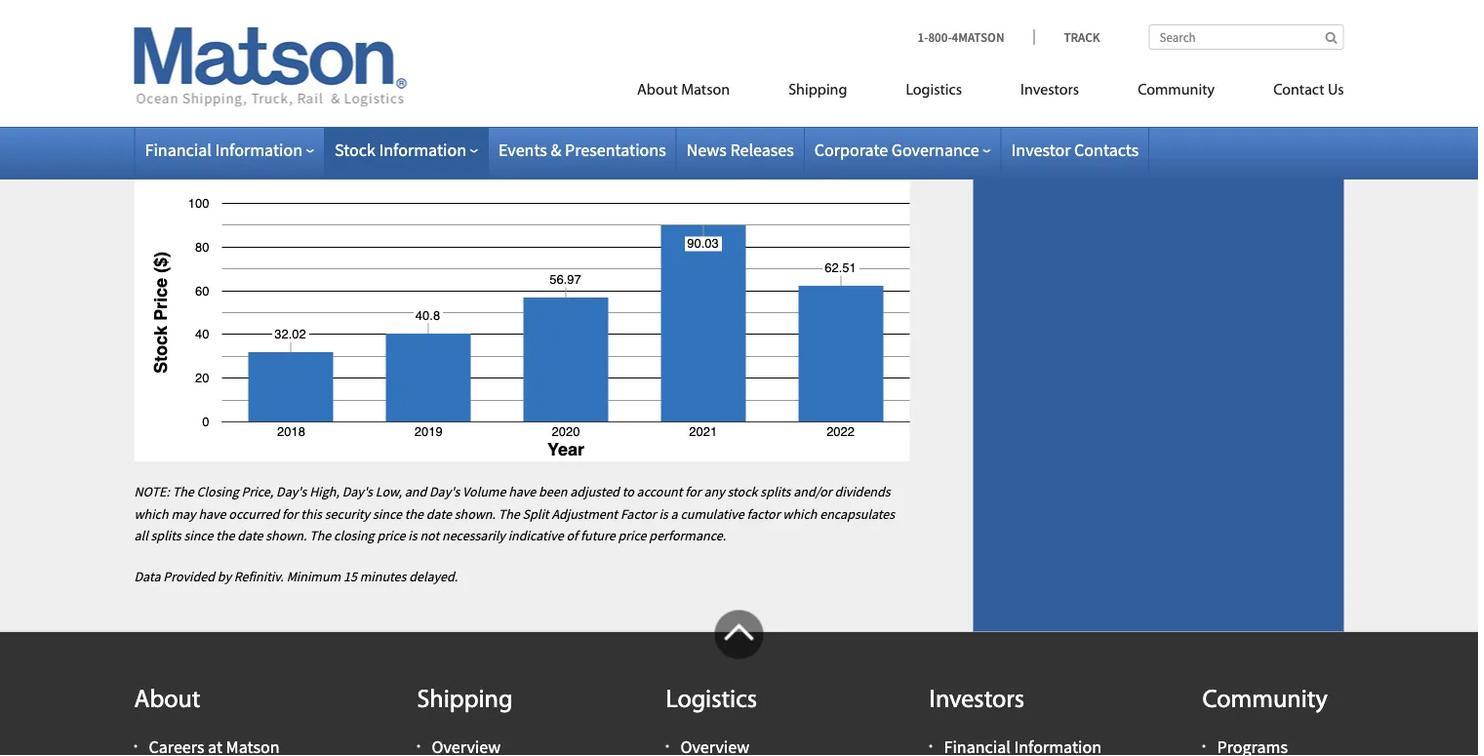 Task type: vqa. For each thing, say whether or not it's contained in the screenshot.
2021 Q2
no



Task type: locate. For each thing, give the bounding box(es) containing it.
the down occurred
[[216, 527, 235, 544]]

investor
[[1012, 139, 1071, 161]]

4matson
[[952, 29, 1005, 45]]

october inside october 13, 2023
[[139, 62, 192, 81]]

2023 up october 13, 2023
[[139, 37, 170, 56]]

back to top image
[[715, 610, 764, 659]]

0 vertical spatial 2023
[[139, 37, 170, 56]]

Search search field
[[1149, 24, 1344, 50]]

cumulative
[[681, 505, 744, 522]]

1 horizontal spatial shown.
[[454, 505, 496, 522]]

0 horizontal spatial shown.
[[266, 527, 307, 544]]

necessarily
[[442, 527, 505, 544]]

governance
[[892, 139, 979, 161]]

factor
[[621, 505, 656, 522]]

1 vertical spatial october
[[139, 62, 192, 81]]

0 vertical spatial splits
[[761, 483, 791, 501]]

2 2023 from the top
[[139, 87, 170, 106]]

1 horizontal spatial logistics
[[906, 82, 962, 98]]

provided
[[163, 568, 215, 586]]

the up may
[[172, 483, 194, 501]]

the
[[172, 483, 194, 501], [498, 505, 520, 522], [310, 527, 331, 544]]

0 horizontal spatial shipping
[[417, 688, 513, 713]]

any
[[704, 483, 725, 501]]

stock
[[242, 123, 308, 159], [335, 139, 376, 161]]

3 day's from the left
[[429, 483, 460, 501]]

0 vertical spatial logistics
[[906, 82, 962, 98]]

news
[[687, 139, 727, 161]]

october inside october 12, 2023
[[139, 12, 192, 31]]

information down 118,189
[[379, 139, 466, 161]]

1 vertical spatial splits
[[151, 527, 181, 544]]

0 horizontal spatial information
[[215, 139, 303, 161]]

stock down $88.49 at the left
[[335, 139, 376, 161]]

12,
[[195, 12, 214, 31]]

13,
[[195, 62, 214, 81]]

october for october 13, 2023
[[139, 62, 192, 81]]

1 horizontal spatial stock
[[335, 139, 376, 161]]

community
[[1138, 82, 1215, 98], [1203, 688, 1328, 713]]

footer
[[0, 610, 1478, 755]]

adjustment
[[552, 505, 618, 522]]

None search field
[[1149, 24, 1344, 50]]

splits
[[761, 483, 791, 501], [151, 527, 181, 544]]

shipping inside the 'top menu' navigation
[[789, 82, 847, 98]]

price right closing
[[377, 527, 406, 544]]

1 2023 from the top
[[139, 37, 170, 56]]

is
[[659, 505, 668, 522], [408, 527, 417, 544]]

matson image
[[134, 27, 407, 107]]

since down low,
[[373, 505, 402, 522]]

0 horizontal spatial is
[[408, 527, 417, 544]]

0 vertical spatial the
[[405, 505, 424, 522]]

logistics
[[906, 82, 962, 98], [666, 688, 757, 713]]

$89.14
[[641, 74, 683, 94]]

about inside the 'top menu' navigation
[[637, 82, 678, 98]]

15
[[343, 568, 357, 586]]

1 vertical spatial shipping
[[417, 688, 513, 713]]

0 vertical spatial october
[[139, 12, 192, 31]]

information right financial
[[215, 139, 303, 161]]

low,
[[375, 483, 402, 501]]

2023
[[139, 37, 170, 56], [139, 87, 170, 106]]

not
[[420, 527, 439, 544]]

stock information link
[[335, 139, 478, 161]]

2023 inside october 12, 2023
[[139, 37, 170, 56]]

day's right and
[[429, 483, 460, 501]]

about for about
[[134, 688, 200, 713]]

october 12, 2023
[[139, 12, 214, 56]]

118,189
[[411, 74, 462, 94]]

2023 up the year
[[139, 87, 170, 106]]

price down the factor on the left of page
[[618, 527, 647, 544]]

corporate governance
[[815, 139, 979, 161]]

events & presentations link
[[499, 139, 666, 161]]

logistics down back to top image
[[666, 688, 757, 713]]

track
[[1064, 29, 1100, 45]]

splits right all
[[151, 527, 181, 544]]

financial
[[145, 139, 212, 161]]

1 vertical spatial since
[[184, 527, 213, 544]]

0 horizontal spatial about
[[134, 688, 200, 713]]

0 vertical spatial the
[[172, 483, 194, 501]]

information for stock information
[[379, 139, 466, 161]]

date down occurred
[[237, 527, 263, 544]]

1 horizontal spatial the
[[310, 527, 331, 544]]

1 vertical spatial have
[[198, 505, 226, 522]]

0 horizontal spatial have
[[198, 505, 226, 522]]

the down "this"
[[310, 527, 331, 544]]

dividends
[[835, 483, 891, 501]]

0 horizontal spatial stock
[[242, 123, 308, 159]]

since down may
[[184, 527, 213, 544]]

1 price from the left
[[377, 527, 406, 544]]

minimum
[[287, 568, 341, 586]]

1 horizontal spatial day's
[[342, 483, 373, 501]]

0 horizontal spatial the
[[216, 527, 235, 544]]

to
[[622, 483, 634, 501]]

1 vertical spatial date
[[237, 527, 263, 544]]

0 vertical spatial shipping
[[789, 82, 847, 98]]

year end stock prices
[[134, 123, 384, 159]]

2023 for october 12, 2023
[[139, 37, 170, 56]]

have down closing
[[198, 505, 226, 522]]

investors link
[[992, 73, 1109, 113]]

1 vertical spatial logistics
[[666, 688, 757, 713]]

1-
[[918, 29, 928, 45]]

for
[[685, 483, 701, 501], [282, 505, 298, 522]]

$88.49
[[308, 74, 351, 94]]

news releases link
[[687, 139, 794, 161]]

1 october from the top
[[139, 12, 192, 31]]

investors inside the 'top menu' navigation
[[1021, 82, 1079, 98]]

2 horizontal spatial the
[[498, 505, 520, 522]]

day's up security
[[342, 483, 373, 501]]

logistics down 800-
[[906, 82, 962, 98]]

matson
[[681, 82, 730, 98]]

2023 inside october 13, 2023
[[139, 87, 170, 106]]

day's up "this"
[[276, 483, 307, 501]]

2 october from the top
[[139, 62, 192, 81]]

1 horizontal spatial have
[[509, 483, 536, 501]]

have up split
[[509, 483, 536, 501]]

october for october 12, 2023
[[139, 12, 192, 31]]

high,
[[309, 483, 339, 501]]

adjusted
[[570, 483, 620, 501]]

contacts
[[1074, 139, 1139, 161]]

0 horizontal spatial splits
[[151, 527, 181, 544]]

1 horizontal spatial which
[[783, 505, 817, 522]]

0 horizontal spatial price
[[377, 527, 406, 544]]

for left "this"
[[282, 505, 298, 522]]

is left a
[[659, 505, 668, 522]]

which
[[134, 505, 168, 522], [783, 505, 817, 522]]

0 horizontal spatial day's
[[276, 483, 307, 501]]

the left split
[[498, 505, 520, 522]]

and/or
[[794, 483, 832, 501]]

about
[[637, 82, 678, 98], [134, 688, 200, 713]]

october left 12,
[[139, 12, 192, 31]]

&
[[551, 139, 562, 161]]

1 vertical spatial 2023
[[139, 87, 170, 106]]

1 vertical spatial is
[[408, 527, 417, 544]]

2 information from the left
[[379, 139, 466, 161]]

investor contacts
[[1012, 139, 1139, 161]]

information for financial information
[[215, 139, 303, 161]]

2 horizontal spatial day's
[[429, 483, 460, 501]]

date
[[426, 505, 452, 522], [237, 527, 263, 544]]

0 horizontal spatial date
[[237, 527, 263, 544]]

2 vertical spatial the
[[310, 527, 331, 544]]

for left any
[[685, 483, 701, 501]]

the down and
[[405, 505, 424, 522]]

logistics inside the 'top menu' navigation
[[906, 82, 962, 98]]

price
[[377, 527, 406, 544], [618, 527, 647, 544]]

events
[[499, 139, 547, 161]]

community inside the 'top menu' navigation
[[1138, 82, 1215, 98]]

0 vertical spatial is
[[659, 505, 668, 522]]

0 vertical spatial for
[[685, 483, 701, 501]]

day's
[[276, 483, 307, 501], [342, 483, 373, 501], [429, 483, 460, 501]]

investors
[[1021, 82, 1079, 98], [930, 688, 1025, 713]]

shown. up necessarily
[[454, 505, 496, 522]]

1 horizontal spatial since
[[373, 505, 402, 522]]

which down note:
[[134, 505, 168, 522]]

1 horizontal spatial date
[[426, 505, 452, 522]]

prices
[[314, 123, 384, 159]]

refinitiv.
[[234, 568, 284, 586]]

1 horizontal spatial splits
[[761, 483, 791, 501]]

1 horizontal spatial about
[[637, 82, 678, 98]]

shipping
[[789, 82, 847, 98], [417, 688, 513, 713]]

date up not
[[426, 505, 452, 522]]

of
[[566, 527, 578, 544]]

about matson
[[637, 82, 730, 98]]

0 vertical spatial date
[[426, 505, 452, 522]]

data
[[134, 568, 160, 586]]

2 which from the left
[[783, 505, 817, 522]]

which down and/or
[[783, 505, 817, 522]]

splits up 'factor'
[[761, 483, 791, 501]]

price,
[[242, 483, 274, 501]]

stock right end
[[242, 123, 308, 159]]

1 horizontal spatial for
[[685, 483, 701, 501]]

1 information from the left
[[215, 139, 303, 161]]

information
[[215, 139, 303, 161], [379, 139, 466, 161]]

1 horizontal spatial price
[[618, 527, 647, 544]]

1 horizontal spatial the
[[405, 505, 424, 522]]

0 vertical spatial about
[[637, 82, 678, 98]]

is left not
[[408, 527, 417, 544]]

search image
[[1326, 31, 1337, 44]]

shown. down "this"
[[266, 527, 307, 544]]

have
[[509, 483, 536, 501], [198, 505, 226, 522]]

1 vertical spatial about
[[134, 688, 200, 713]]

1 horizontal spatial shipping
[[789, 82, 847, 98]]

october
[[139, 12, 192, 31], [139, 62, 192, 81]]

2 day's from the left
[[342, 483, 373, 501]]

0 horizontal spatial which
[[134, 505, 168, 522]]

year end stock prices bar chart image
[[134, 169, 910, 461]]

october down october 12, 2023
[[139, 62, 192, 81]]

0 vertical spatial community
[[1138, 82, 1215, 98]]

1 vertical spatial for
[[282, 505, 298, 522]]

all
[[134, 527, 148, 544]]

year
[[134, 123, 184, 159]]

shown.
[[454, 505, 496, 522], [266, 527, 307, 544]]

the
[[405, 505, 424, 522], [216, 527, 235, 544]]

1 horizontal spatial information
[[379, 139, 466, 161]]

0 vertical spatial investors
[[1021, 82, 1079, 98]]



Task type: describe. For each thing, give the bounding box(es) containing it.
end
[[190, 123, 236, 159]]

closing
[[334, 527, 374, 544]]

1 vertical spatial community
[[1203, 688, 1328, 713]]

encapsulates
[[820, 505, 895, 522]]

a
[[671, 505, 678, 522]]

performance.
[[649, 527, 726, 544]]

2 price from the left
[[618, 527, 647, 544]]

0 horizontal spatial since
[[184, 527, 213, 544]]

shipping link
[[759, 73, 877, 113]]

$89.43
[[752, 74, 794, 94]]

1-800-4matson link
[[918, 29, 1034, 45]]

by
[[217, 568, 231, 586]]

$89.08
[[308, 24, 351, 44]]

october 13, 2023
[[139, 62, 214, 106]]

account
[[637, 483, 683, 501]]

logistics link
[[877, 73, 992, 113]]

contact us link
[[1244, 73, 1344, 113]]

1 which from the left
[[134, 505, 168, 522]]

investor contacts link
[[1012, 139, 1139, 161]]

events & presentations
[[499, 139, 666, 161]]

community link
[[1109, 73, 1244, 113]]

financial information link
[[145, 139, 314, 161]]

about matson link
[[608, 73, 759, 113]]

footer containing about
[[0, 610, 1478, 755]]

been
[[539, 483, 567, 501]]

0 horizontal spatial the
[[172, 483, 194, 501]]

0 vertical spatial shown.
[[454, 505, 496, 522]]

stock information
[[335, 139, 466, 161]]

1 horizontal spatial is
[[659, 505, 668, 522]]

presentations
[[565, 139, 666, 161]]

us
[[1328, 82, 1344, 98]]

may
[[171, 505, 196, 522]]

1 day's from the left
[[276, 483, 307, 501]]

contact us
[[1274, 82, 1344, 98]]

releases
[[730, 139, 794, 161]]

800-
[[928, 29, 952, 45]]

0 vertical spatial have
[[509, 483, 536, 501]]

note:
[[134, 483, 170, 501]]

corporate governance link
[[815, 139, 991, 161]]

split
[[523, 505, 549, 522]]

1 vertical spatial the
[[498, 505, 520, 522]]

2023 for october 13, 2023
[[139, 87, 170, 106]]

track link
[[1034, 29, 1100, 45]]

about for about matson
[[637, 82, 678, 98]]

1-800-4matson
[[918, 29, 1005, 45]]

1 vertical spatial investors
[[930, 688, 1025, 713]]

corporate
[[815, 139, 888, 161]]

closing
[[197, 483, 239, 501]]

stock
[[727, 483, 758, 501]]

and
[[405, 483, 427, 501]]

top menu navigation
[[549, 73, 1344, 113]]

delayed.
[[409, 568, 458, 586]]

indicative
[[508, 527, 564, 544]]

factor
[[747, 505, 780, 522]]

security
[[325, 505, 370, 522]]

financial information
[[145, 139, 303, 161]]

contact
[[1274, 82, 1325, 98]]

this
[[301, 505, 322, 522]]

1 vertical spatial shown.
[[266, 527, 307, 544]]

future
[[581, 527, 615, 544]]

news releases
[[687, 139, 794, 161]]

volume
[[463, 483, 506, 501]]

1 vertical spatial the
[[216, 527, 235, 544]]

0 horizontal spatial for
[[282, 505, 298, 522]]

note: the closing price, day's high, day's low, and day's volume have been     adjusted to account for any stock splits and/or dividends which may have     occurred for this security since the date shown. the split adjustment factor is a     cumulative factor which encapsulates all splits since the date shown.     the closing price is not necessarily indicative of future price     performance.
[[134, 483, 895, 544]]

minutes
[[360, 568, 406, 586]]

occurred
[[229, 505, 279, 522]]

0 horizontal spatial logistics
[[666, 688, 757, 713]]

data provided by refinitiv. minimum 15 minutes delayed.
[[134, 568, 458, 586]]

0 vertical spatial since
[[373, 505, 402, 522]]



